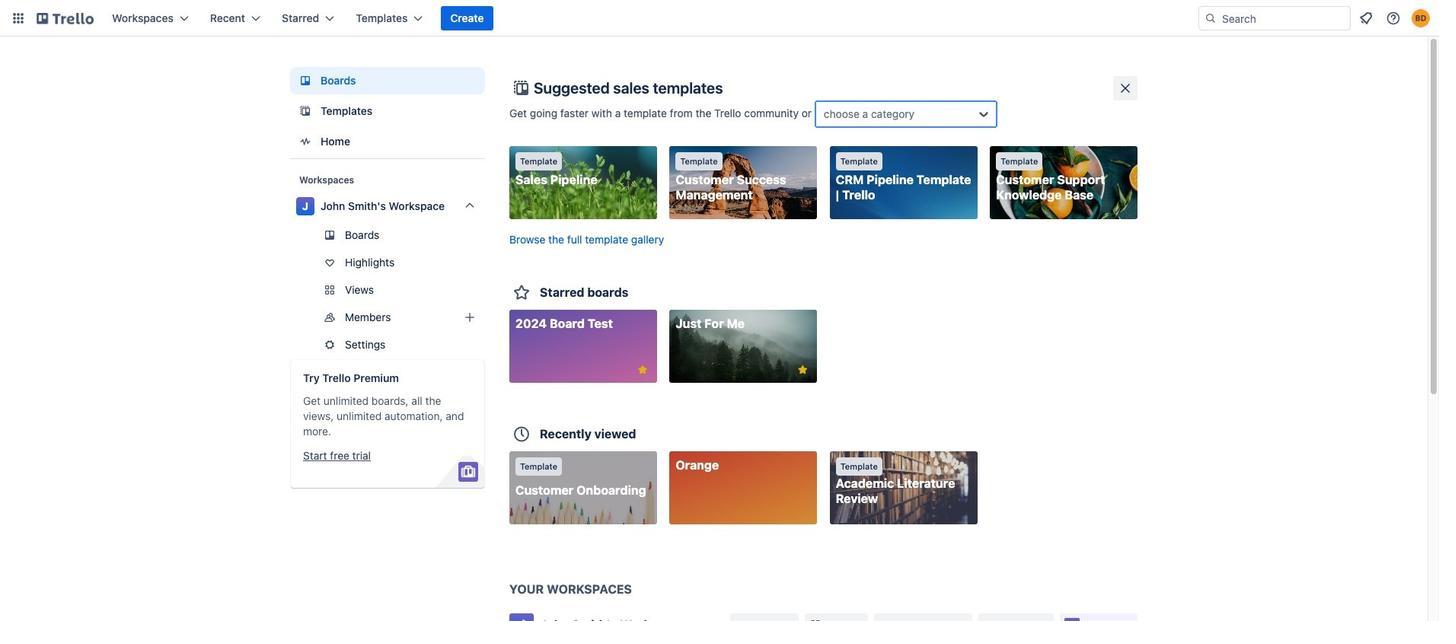 Task type: vqa. For each thing, say whether or not it's contained in the screenshot.
home image
yes



Task type: describe. For each thing, give the bounding box(es) containing it.
sm image
[[983, 618, 999, 622]]

barb dwyer (barbdwyer3) image
[[1412, 9, 1430, 27]]

click to unstar this board. it will be removed from your starred list. image
[[636, 363, 650, 377]]

add image
[[461, 308, 479, 327]]

template board image
[[296, 102, 315, 120]]

2 forward image from the top
[[482, 336, 500, 354]]

open information menu image
[[1386, 11, 1402, 26]]



Task type: locate. For each thing, give the bounding box(es) containing it.
board image
[[296, 72, 315, 90]]

Search field
[[1217, 8, 1351, 29]]

home image
[[296, 133, 315, 151]]

0 notifications image
[[1357, 9, 1376, 27]]

back to home image
[[37, 6, 94, 30]]

1 vertical spatial forward image
[[482, 336, 500, 354]]

0 vertical spatial forward image
[[482, 308, 500, 327]]

primary element
[[0, 0, 1440, 37]]

search image
[[1205, 12, 1217, 24]]

click to unstar this board. it will be removed from your starred list. image
[[796, 363, 810, 377]]

forward image
[[482, 308, 500, 327], [482, 336, 500, 354]]

1 forward image from the top
[[482, 308, 500, 327]]



